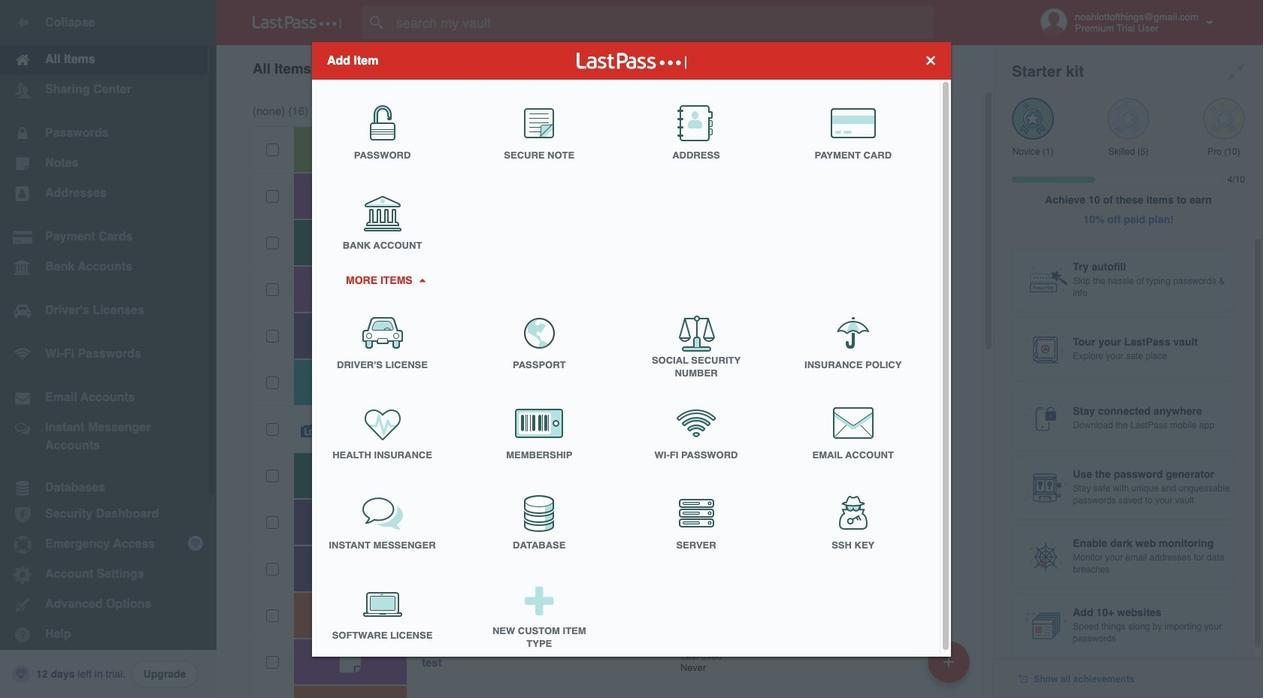 Task type: locate. For each thing, give the bounding box(es) containing it.
lastpass image
[[253, 16, 341, 29]]

search my vault text field
[[362, 6, 963, 39]]

main navigation navigation
[[0, 0, 217, 699]]

new item image
[[944, 657, 954, 667]]

Search search field
[[362, 6, 963, 39]]

dialog
[[312, 42, 951, 661]]



Task type: vqa. For each thing, say whether or not it's contained in the screenshot.
New item element
no



Task type: describe. For each thing, give the bounding box(es) containing it.
new item navigation
[[923, 637, 979, 699]]

caret right image
[[417, 278, 427, 282]]

vault options navigation
[[217, 45, 994, 90]]



